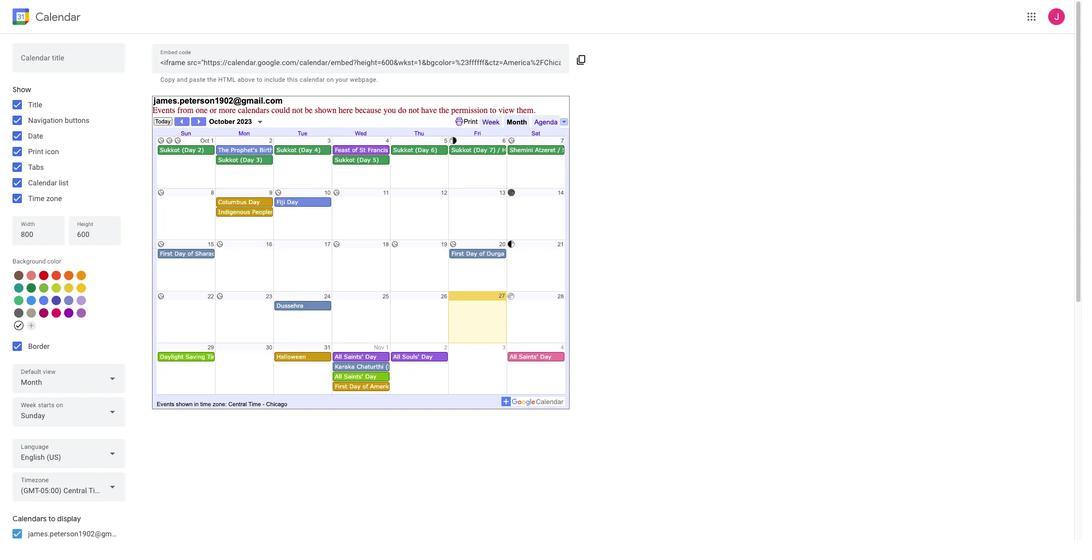 Task type: locate. For each thing, give the bounding box(es) containing it.
calendar color menu item
[[14, 321, 23, 330]]

None field
[[13, 364, 125, 393], [13, 398, 125, 427], [13, 439, 125, 468], [13, 473, 125, 502], [13, 364, 125, 393], [13, 398, 125, 427], [13, 439, 125, 468], [13, 473, 125, 502]]

cobalt menu item
[[39, 296, 48, 305]]

calendar
[[35, 10, 81, 24], [28, 179, 57, 187]]

None number field
[[21, 227, 56, 242], [77, 227, 113, 242], [21, 227, 56, 242], [77, 227, 113, 242]]

and
[[177, 76, 188, 83]]

None text field
[[160, 55, 561, 70]]

citron menu item
[[64, 283, 73, 293]]

calendar for calendar list
[[28, 179, 57, 187]]

james.peterson1902@gmail.com
[[28, 530, 136, 538]]

date
[[28, 132, 43, 140]]

to right above
[[257, 76, 263, 83]]

this
[[287, 76, 298, 83]]

avocado menu item
[[52, 283, 61, 293]]

tangerine menu item
[[52, 271, 61, 280]]

0 vertical spatial calendar
[[35, 10, 81, 24]]

background color
[[13, 258, 61, 265]]

calendar list
[[28, 179, 69, 187]]

copy
[[160, 76, 175, 83]]

to
[[257, 76, 263, 83], [48, 514, 56, 524]]

cherry blossom menu item
[[52, 308, 61, 318]]

above
[[238, 76, 255, 83]]

calendar for calendar
[[35, 10, 81, 24]]

banana menu item
[[77, 283, 86, 293]]

peacock menu item
[[27, 296, 36, 305]]

birch menu item
[[27, 308, 36, 318]]

None text field
[[21, 54, 117, 69]]

to left display
[[48, 514, 56, 524]]

calendars
[[13, 514, 47, 524]]

webpage.
[[350, 76, 378, 83]]

your
[[336, 76, 348, 83]]

color
[[47, 258, 61, 265]]

wisteria menu item
[[77, 296, 86, 305]]

1 vertical spatial calendar
[[28, 179, 57, 187]]

amethyst menu item
[[77, 308, 86, 318]]

0 vertical spatial to
[[257, 76, 263, 83]]

navigation buttons
[[28, 116, 90, 125]]

grape menu item
[[64, 308, 73, 318]]

pistachio menu item
[[39, 283, 48, 293]]

icon
[[45, 147, 59, 156]]

navigation
[[28, 116, 63, 125]]

show
[[13, 85, 31, 94]]

0 horizontal spatial to
[[48, 514, 56, 524]]

pumpkin menu item
[[64, 271, 73, 280]]

1 vertical spatial to
[[48, 514, 56, 524]]



Task type: describe. For each thing, give the bounding box(es) containing it.
include
[[264, 76, 286, 83]]

radicchio menu item
[[39, 308, 48, 318]]

1 horizontal spatial to
[[257, 76, 263, 83]]

copy and paste the html above to include this calendar on your webpage.
[[160, 76, 378, 83]]

content_copy button
[[570, 46, 594, 71]]

eucalyptus menu item
[[14, 283, 23, 293]]

content_copy
[[577, 55, 587, 65]]

graphite menu item
[[14, 308, 23, 318]]

border
[[28, 342, 50, 351]]

mango menu item
[[77, 271, 86, 280]]

calendar
[[300, 76, 325, 83]]

tabs
[[28, 163, 44, 171]]

add custom color menu item
[[27, 321, 36, 330]]

list
[[59, 179, 69, 187]]

buttons
[[65, 116, 90, 125]]

sage menu item
[[14, 296, 23, 305]]

html
[[218, 76, 236, 83]]

zone
[[46, 194, 62, 203]]

basil menu item
[[27, 283, 36, 293]]

print
[[28, 147, 43, 156]]

title
[[28, 101, 42, 109]]

blueberry menu item
[[52, 296, 61, 305]]

paste
[[189, 76, 206, 83]]

time zone
[[28, 194, 62, 203]]

background
[[13, 258, 46, 265]]

display
[[57, 514, 81, 524]]

tomato menu item
[[39, 271, 48, 280]]

print icon
[[28, 147, 59, 156]]

on
[[327, 76, 334, 83]]

flamingo menu item
[[27, 271, 36, 280]]

calendars to display
[[13, 514, 81, 524]]

the
[[207, 76, 217, 83]]

time
[[28, 194, 45, 203]]

lavender menu item
[[64, 296, 73, 305]]

cocoa menu item
[[14, 271, 23, 280]]

calendar link
[[10, 6, 81, 29]]



Task type: vqa. For each thing, say whether or not it's contained in the screenshot.
John Smith tree item
no



